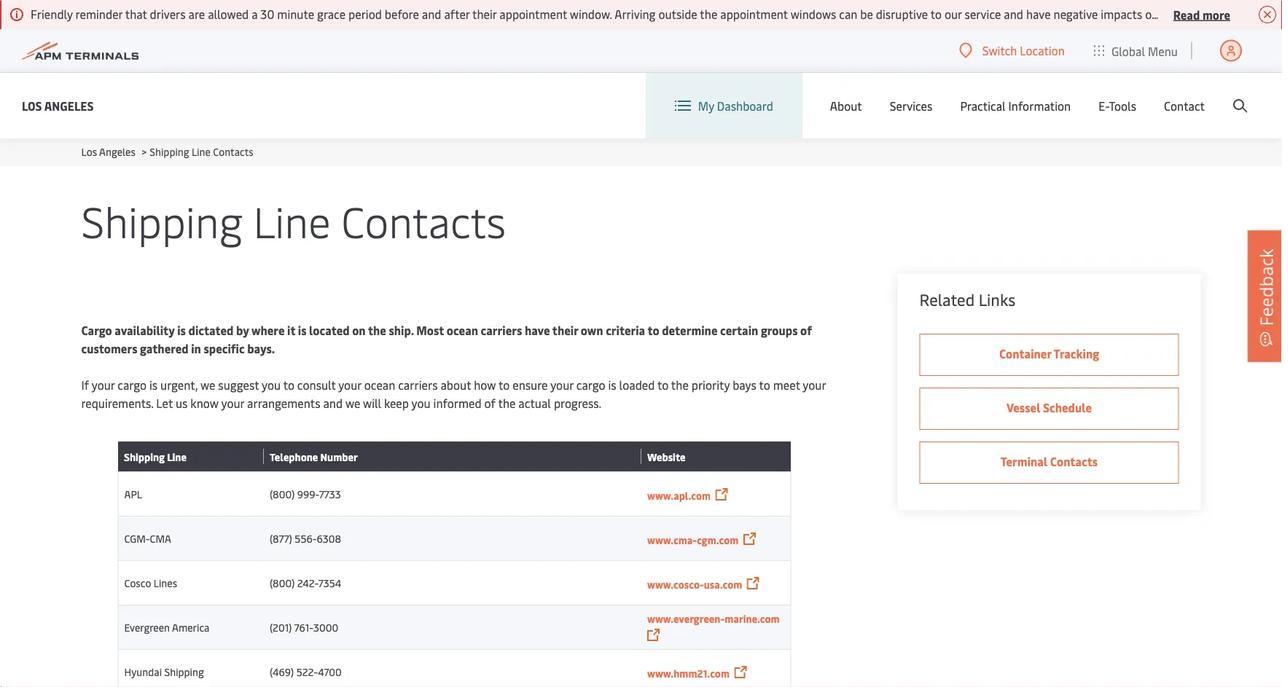 Task type: vqa. For each thing, say whether or not it's contained in the screenshot.
the bottommost Transhipment Coverage
no



Task type: describe. For each thing, give the bounding box(es) containing it.
is up gathered
[[177, 323, 186, 338]]

suggest
[[218, 377, 259, 393]]

period
[[349, 6, 382, 22]]

friendly
[[31, 6, 73, 22]]

line for shipping line
[[167, 450, 187, 464]]

loaded
[[620, 377, 655, 393]]

shipping right the >
[[150, 145, 189, 159]]

negative
[[1054, 6, 1099, 22]]

0 vertical spatial los angeles link
[[22, 97, 94, 115]]

it
[[287, 323, 296, 338]]

criteria
[[606, 323, 646, 338]]

information
[[1009, 98, 1072, 114]]

0 horizontal spatial their
[[473, 6, 497, 22]]

own
[[581, 323, 604, 338]]

(800) 242-7354
[[270, 577, 341, 590]]

groups
[[761, 323, 798, 338]]

999-
[[297, 488, 319, 501]]

1 horizontal spatial on
[[1146, 6, 1159, 22]]

761-
[[294, 621, 314, 635]]

the right outside
[[700, 6, 718, 22]]

our
[[945, 6, 962, 22]]

vessel schedule link
[[920, 388, 1180, 430]]

customers
[[81, 341, 137, 357]]

their inside cargo availability is dictated by where it is located on the ship. most ocean carriers have their own criteria to determine certain groups of customers gathered in specific bays.
[[553, 323, 579, 338]]

www.cosco-usa.com link
[[648, 578, 743, 592]]

dashboard
[[718, 98, 774, 114]]

www.cma-cgm.com link
[[648, 534, 739, 547]]

www.apl.com
[[648, 489, 711, 503]]

shipping down los angeles > shipping line contacts at the top left of page
[[81, 191, 243, 249]]

30
[[261, 6, 275, 22]]

ship.
[[389, 323, 414, 338]]

carriers inside cargo availability is dictated by where it is located on the ship. most ocean carriers have their own criteria to determine certain groups of customers gathered in specific bays.
[[481, 323, 522, 338]]

los angeles
[[22, 98, 94, 113]]

consult
[[297, 377, 336, 393]]

is up let
[[150, 377, 158, 393]]

certain
[[721, 323, 759, 338]]

1 cargo from the left
[[118, 377, 147, 393]]

cargo
[[81, 323, 112, 338]]

arrive
[[1225, 6, 1255, 22]]

(800) for (800) 242-7354
[[270, 577, 295, 590]]

service
[[965, 6, 1002, 22]]

have inside cargo availability is dictated by where it is located on the ship. most ocean carriers have their own criteria to determine certain groups of customers gathered in specific bays.
[[525, 323, 550, 338]]

cargo availability is dictated by where it is located on the ship. most ocean carriers have their own criteria to determine certain groups of customers gathered in specific bays.
[[81, 323, 813, 357]]

urgent,
[[161, 377, 198, 393]]

services button
[[890, 73, 933, 139]]

e-tools
[[1099, 98, 1137, 114]]

1 horizontal spatial we
[[346, 396, 361, 411]]

www.cosco-
[[648, 578, 704, 592]]

4700
[[318, 666, 342, 679]]

(201) 761-3000
[[270, 621, 339, 635]]

can
[[840, 6, 858, 22]]

www.evergreen-marine.com
[[648, 612, 780, 626]]

links
[[979, 289, 1016, 310]]

tim
[[1274, 6, 1283, 22]]

gathered
[[140, 341, 189, 357]]

if your cargo is urgent, we suggest you to consult your ocean carriers about how to ensure your cargo is loaded to the priority bays to meet your requirements. let us know your arrangements and we will keep you informed of the actual progress.
[[81, 377, 826, 411]]

0 vertical spatial line
[[192, 145, 211, 159]]

your down suggest
[[221, 396, 244, 411]]

los for los angeles > shipping line contacts
[[81, 145, 97, 159]]

to right loaded
[[658, 377, 669, 393]]

0 vertical spatial contacts
[[213, 145, 254, 159]]

container tracking link
[[920, 334, 1180, 376]]

cgm.com
[[697, 534, 739, 547]]

arriving
[[615, 6, 656, 22]]

contact button
[[1165, 73, 1206, 139]]

allowed
[[208, 6, 249, 22]]

shipping right hyundai
[[164, 666, 204, 679]]

where
[[252, 323, 285, 338]]

and inside if your cargo is urgent, we suggest you to consult your ocean carriers about how to ensure your cargo is loaded to the priority bays to meet your requirements. let us know your arrangements and we will keep you informed of the actual progress.
[[323, 396, 343, 411]]

shipping line
[[124, 450, 187, 464]]

www.cma-
[[648, 534, 697, 547]]

your right meet
[[803, 377, 826, 393]]

vessel schedule
[[1007, 400, 1093, 416]]

disruptive
[[876, 6, 929, 22]]

practical information
[[961, 98, 1072, 114]]

www.cosco-usa.com
[[648, 578, 743, 592]]

your up progress.
[[551, 377, 574, 393]]

vessel
[[1007, 400, 1041, 416]]

progress.
[[554, 396, 602, 411]]

bays
[[733, 377, 757, 393]]

to up arrangements
[[283, 377, 295, 393]]

tools
[[1110, 98, 1137, 114]]

your right consult at the left bottom of page
[[339, 377, 362, 393]]

read more
[[1174, 6, 1231, 22]]

telephone number
[[270, 450, 358, 464]]

tracking
[[1054, 346, 1100, 362]]

2 horizontal spatial contacts
[[1051, 454, 1099, 470]]

www.evergreen-
[[648, 612, 725, 626]]

2 cargo from the left
[[577, 377, 606, 393]]

feedback button
[[1249, 231, 1283, 362]]

0 horizontal spatial you
[[262, 377, 281, 393]]

know
[[191, 396, 219, 411]]

how
[[474, 377, 496, 393]]

cma
[[150, 532, 171, 546]]

cgm-
[[124, 532, 150, 546]]

www.hmm21.com link
[[648, 667, 730, 681]]

america
[[172, 621, 210, 635]]

522-
[[297, 666, 318, 679]]

2 drivers from the left
[[1162, 6, 1198, 22]]

is right it
[[298, 323, 307, 338]]

who
[[1200, 6, 1223, 22]]

cgm-cma
[[124, 532, 171, 546]]

0 vertical spatial we
[[201, 377, 215, 393]]

los for los angeles
[[22, 98, 42, 113]]

bays.
[[247, 341, 275, 357]]

www.evergreen-marine.com link
[[648, 612, 780, 626]]

the left priority
[[672, 377, 689, 393]]

2 appointment from the left
[[721, 6, 788, 22]]

angeles for los angeles > shipping line contacts
[[99, 145, 136, 159]]

(469) 522-4700
[[270, 666, 342, 679]]



Task type: locate. For each thing, give the bounding box(es) containing it.
number
[[321, 450, 358, 464]]

0 vertical spatial carriers
[[481, 323, 522, 338]]

and down consult at the left bottom of page
[[323, 396, 343, 411]]

and right service
[[1005, 6, 1024, 22]]

1 horizontal spatial angeles
[[99, 145, 136, 159]]

1 vertical spatial carriers
[[398, 377, 438, 393]]

1 vertical spatial los angeles link
[[81, 145, 136, 159]]

switch
[[983, 43, 1018, 58]]

1 horizontal spatial you
[[412, 396, 431, 411]]

switch location button
[[960, 42, 1066, 59]]

in
[[191, 341, 201, 357]]

and left the after
[[422, 6, 442, 22]]

e-tools button
[[1099, 73, 1137, 139]]

(800) left 242-
[[270, 577, 295, 590]]

0 horizontal spatial cargo
[[118, 377, 147, 393]]

to right 'how'
[[499, 377, 510, 393]]

to inside cargo availability is dictated by where it is located on the ship. most ocean carriers have their own criteria to determine certain groups of customers gathered in specific bays.
[[648, 323, 660, 338]]

1 vertical spatial their
[[553, 323, 579, 338]]

www.hmm21.com
[[648, 667, 730, 681]]

are
[[189, 6, 205, 22]]

2 vertical spatial line
[[167, 450, 187, 464]]

0 horizontal spatial on
[[352, 323, 366, 338]]

my dashboard
[[699, 98, 774, 114]]

availability
[[115, 323, 175, 338]]

1 horizontal spatial ocean
[[447, 323, 478, 338]]

close alert image
[[1260, 6, 1277, 23]]

0 vertical spatial ocean
[[447, 323, 478, 338]]

0 horizontal spatial drivers
[[150, 6, 186, 22]]

1 vertical spatial we
[[346, 396, 361, 411]]

on right located
[[352, 323, 366, 338]]

0 horizontal spatial contacts
[[213, 145, 254, 159]]

carriers up 'how'
[[481, 323, 522, 338]]

(800)
[[270, 488, 295, 501], [270, 577, 295, 590]]

1 vertical spatial angeles
[[99, 145, 136, 159]]

on
[[1146, 6, 1159, 22], [1258, 6, 1271, 22], [352, 323, 366, 338]]

0 vertical spatial their
[[473, 6, 497, 22]]

1 vertical spatial you
[[412, 396, 431, 411]]

ocean inside cargo availability is dictated by where it is located on the ship. most ocean carriers have their own criteria to determine certain groups of customers gathered in specific bays.
[[447, 323, 478, 338]]

0 horizontal spatial of
[[485, 396, 496, 411]]

lines
[[154, 577, 177, 590]]

windows
[[791, 6, 837, 22]]

the left 'ship.'
[[368, 323, 386, 338]]

appointment left windows
[[721, 6, 788, 22]]

more
[[1203, 6, 1231, 22]]

that
[[125, 6, 147, 22]]

1 vertical spatial contacts
[[342, 191, 506, 249]]

your right the if
[[92, 377, 115, 393]]

their right the after
[[473, 6, 497, 22]]

www.cma-cgm.com
[[648, 534, 739, 547]]

we left will
[[346, 396, 361, 411]]

1 horizontal spatial their
[[553, 323, 579, 338]]

have left own
[[525, 323, 550, 338]]

carriers inside if your cargo is urgent, we suggest you to consult your ocean carriers about how to ensure your cargo is loaded to the priority bays to meet your requirements. let us know your arrangements and we will keep you informed of the actual progress.
[[398, 377, 438, 393]]

0 horizontal spatial line
[[167, 450, 187, 464]]

0 vertical spatial you
[[262, 377, 281, 393]]

after
[[444, 6, 470, 22]]

read more button
[[1174, 5, 1231, 23]]

(800) left 999-
[[270, 488, 295, 501]]

ocean up will
[[364, 377, 396, 393]]

1 horizontal spatial drivers
[[1162, 6, 1198, 22]]

0 horizontal spatial we
[[201, 377, 215, 393]]

your
[[92, 377, 115, 393], [339, 377, 362, 393], [551, 377, 574, 393], [803, 377, 826, 393], [221, 396, 244, 411]]

7733
[[319, 488, 341, 501]]

0 horizontal spatial and
[[323, 396, 343, 411]]

you right keep
[[412, 396, 431, 411]]

keep
[[384, 396, 409, 411]]

3000
[[314, 621, 339, 635]]

angeles for los angeles
[[44, 98, 94, 113]]

1 vertical spatial have
[[525, 323, 550, 338]]

2 (800) from the top
[[270, 577, 295, 590]]

1 drivers from the left
[[150, 6, 186, 22]]

on left tim
[[1258, 6, 1271, 22]]

ocean
[[447, 323, 478, 338], [364, 377, 396, 393]]

line for shipping line contacts
[[253, 191, 331, 249]]

0 vertical spatial los
[[22, 98, 42, 113]]

the inside cargo availability is dictated by where it is located on the ship. most ocean carriers have their own criteria to determine certain groups of customers gathered in specific bays.
[[368, 323, 386, 338]]

on inside cargo availability is dictated by where it is located on the ship. most ocean carriers have their own criteria to determine certain groups of customers gathered in specific bays.
[[352, 323, 366, 338]]

the
[[700, 6, 718, 22], [368, 323, 386, 338], [672, 377, 689, 393], [498, 396, 516, 411]]

hyundai shipping
[[124, 666, 204, 679]]

drivers left who
[[1162, 6, 1198, 22]]

requirements.
[[81, 396, 153, 411]]

0 horizontal spatial angeles
[[44, 98, 94, 113]]

0 vertical spatial of
[[801, 323, 813, 338]]

about button
[[831, 73, 863, 139]]

(877) 556-6308
[[270, 532, 341, 546]]

ocean right most on the left
[[447, 323, 478, 338]]

apl
[[124, 488, 142, 501]]

to right 'bays'
[[760, 377, 771, 393]]

1 horizontal spatial have
[[1027, 6, 1051, 22]]

cargo up requirements.
[[118, 377, 147, 393]]

2 horizontal spatial line
[[253, 191, 331, 249]]

0 vertical spatial angeles
[[44, 98, 94, 113]]

dictated
[[189, 323, 234, 338]]

0 vertical spatial have
[[1027, 6, 1051, 22]]

their
[[473, 6, 497, 22], [553, 323, 579, 338]]

1 appointment from the left
[[500, 6, 567, 22]]

0 horizontal spatial appointment
[[500, 6, 567, 22]]

los angeles link
[[22, 97, 94, 115], [81, 145, 136, 159]]

(800) for (800) 999-7733
[[270, 488, 295, 501]]

to right criteria
[[648, 323, 660, 338]]

arrangements
[[247, 396, 321, 411]]

reminder
[[76, 6, 123, 22]]

contacts
[[213, 145, 254, 159], [342, 191, 506, 249], [1051, 454, 1099, 470]]

read
[[1174, 6, 1201, 22]]

0 horizontal spatial have
[[525, 323, 550, 338]]

hyundai
[[124, 666, 162, 679]]

cargo
[[118, 377, 147, 393], [577, 377, 606, 393]]

most
[[417, 323, 444, 338]]

1 horizontal spatial and
[[422, 6, 442, 22]]

1 horizontal spatial contacts
[[342, 191, 506, 249]]

their left own
[[553, 323, 579, 338]]

usa.com
[[704, 578, 743, 592]]

1 horizontal spatial carriers
[[481, 323, 522, 338]]

schedule
[[1044, 400, 1093, 416]]

1 horizontal spatial line
[[192, 145, 211, 159]]

cosco lines
[[124, 577, 177, 590]]

1 horizontal spatial of
[[801, 323, 813, 338]]

container tracking
[[1000, 346, 1100, 362]]

appointment left window.
[[500, 6, 567, 22]]

determine
[[662, 323, 718, 338]]

1 vertical spatial of
[[485, 396, 496, 411]]

1 horizontal spatial appointment
[[721, 6, 788, 22]]

the left actual
[[498, 396, 516, 411]]

0 horizontal spatial carriers
[[398, 377, 438, 393]]

1 (800) from the top
[[270, 488, 295, 501]]

have up "location"
[[1027, 6, 1051, 22]]

1 horizontal spatial los
[[81, 145, 97, 159]]

1 vertical spatial line
[[253, 191, 331, 249]]

1 horizontal spatial cargo
[[577, 377, 606, 393]]

2 horizontal spatial and
[[1005, 6, 1024, 22]]

be
[[861, 6, 874, 22]]

by
[[236, 323, 249, 338]]

cargo up progress.
[[577, 377, 606, 393]]

appointment
[[500, 6, 567, 22], [721, 6, 788, 22]]

window.
[[570, 6, 613, 22]]

grace
[[317, 6, 346, 22]]

ocean inside if your cargo is urgent, we suggest you to consult your ocean carriers about how to ensure your cargo is loaded to the priority bays to meet your requirements. let us know your arrangements and we will keep you informed of the actual progress.
[[364, 377, 396, 393]]

of inside cargo availability is dictated by where it is located on the ship. most ocean carriers have their own criteria to determine certain groups of customers gathered in specific bays.
[[801, 323, 813, 338]]

is left loaded
[[609, 377, 617, 393]]

informed
[[434, 396, 482, 411]]

impacts
[[1102, 6, 1143, 22]]

priority
[[692, 377, 730, 393]]

on right impacts
[[1146, 6, 1159, 22]]

(877)
[[270, 532, 292, 546]]

we up know
[[201, 377, 215, 393]]

located
[[309, 323, 350, 338]]

container
[[1000, 346, 1052, 362]]

www.apl.com link
[[648, 489, 711, 503]]

242-
[[297, 577, 318, 590]]

drivers left are
[[150, 6, 186, 22]]

los
[[22, 98, 42, 113], [81, 145, 97, 159]]

1 vertical spatial los
[[81, 145, 97, 159]]

ensure
[[513, 377, 548, 393]]

outside
[[659, 6, 698, 22]]

of down 'how'
[[485, 396, 496, 411]]

global menu button
[[1080, 29, 1193, 73]]

if
[[81, 377, 89, 393]]

and
[[422, 6, 442, 22], [1005, 6, 1024, 22], [323, 396, 343, 411]]

0 horizontal spatial los
[[22, 98, 42, 113]]

1 vertical spatial ocean
[[364, 377, 396, 393]]

about
[[831, 98, 863, 114]]

>
[[142, 145, 147, 159]]

is
[[177, 323, 186, 338], [298, 323, 307, 338], [150, 377, 158, 393], [609, 377, 617, 393]]

1 vertical spatial (800)
[[270, 577, 295, 590]]

shipping line contacts
[[81, 191, 506, 249]]

to left our at the top of page
[[931, 6, 942, 22]]

0 vertical spatial (800)
[[270, 488, 295, 501]]

7354
[[318, 577, 341, 590]]

los angeles > shipping line contacts
[[81, 145, 254, 159]]

carriers up keep
[[398, 377, 438, 393]]

you up arrangements
[[262, 377, 281, 393]]

2 vertical spatial contacts
[[1051, 454, 1099, 470]]

drivers
[[150, 6, 186, 22], [1162, 6, 1198, 22]]

shipping up apl
[[124, 450, 165, 464]]

2 horizontal spatial on
[[1258, 6, 1271, 22]]

of inside if your cargo is urgent, we suggest you to consult your ocean carriers about how to ensure your cargo is loaded to the priority bays to meet your requirements. let us know your arrangements and we will keep you informed of the actual progress.
[[485, 396, 496, 411]]

0 horizontal spatial ocean
[[364, 377, 396, 393]]

of right the groups
[[801, 323, 813, 338]]



